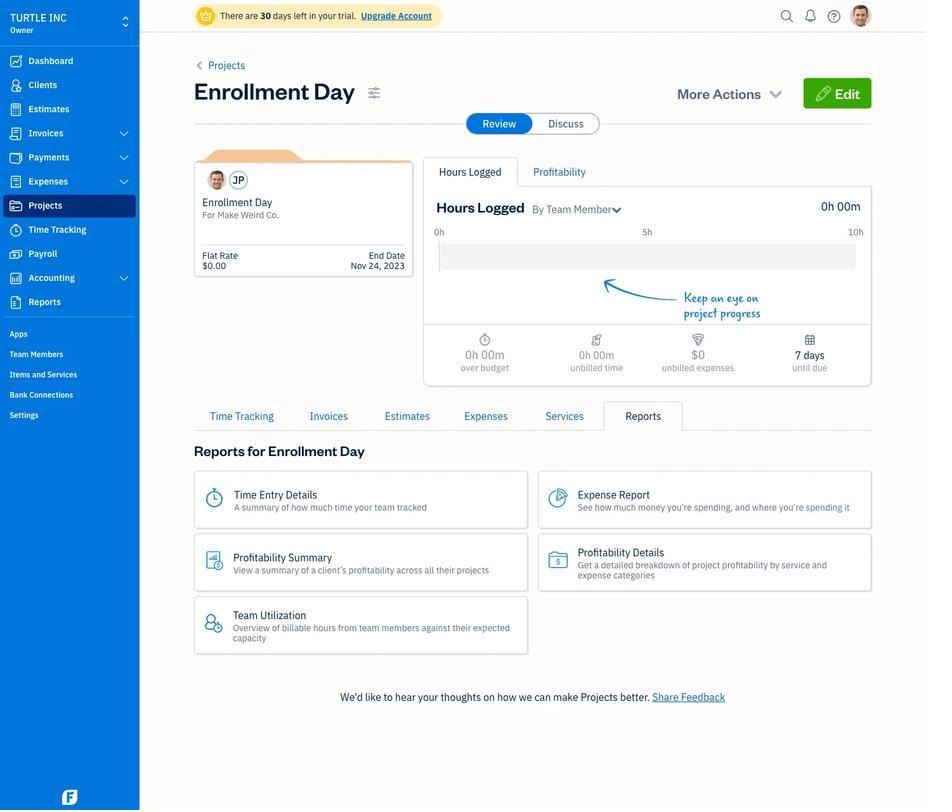 Task type: locate. For each thing, give the bounding box(es) containing it.
due
[[813, 362, 828, 374]]

projects right chevronleft image on the left top
[[208, 59, 245, 72]]

project inside profitability details get a detailed breakdown of project profitability by service and expense categories
[[692, 559, 720, 571]]

0 vertical spatial estimates
[[29, 103, 70, 115]]

00m down the "invoices" icon
[[594, 349, 615, 362]]

of down utilization
[[272, 622, 280, 634]]

1 horizontal spatial your
[[355, 502, 372, 513]]

7
[[795, 349, 802, 362]]

and inside the main element
[[32, 370, 45, 379]]

and left where in the bottom right of the page
[[735, 502, 750, 513]]

how inside time entry details a summary of how much time your team tracked
[[291, 502, 308, 513]]

and inside profitability details get a detailed breakdown of project profitability by service and expense categories
[[813, 559, 827, 571]]

hours logged down hours logged button on the top of page
[[437, 198, 525, 216]]

members
[[382, 622, 420, 634]]

tracking down projects link
[[51, 224, 86, 235]]

their right all
[[436, 564, 455, 576]]

chevron large down image
[[118, 153, 130, 163], [118, 274, 130, 284]]

day up time entry details a summary of how much time your team tracked
[[340, 442, 365, 459]]

0 vertical spatial team
[[547, 203, 572, 216]]

projects right the make at the right of page
[[581, 691, 618, 704]]

team
[[375, 502, 395, 513], [359, 622, 380, 634]]

and
[[32, 370, 45, 379], [735, 502, 750, 513], [813, 559, 827, 571]]

project image
[[8, 200, 23, 213]]

summary inside time entry details a summary of how much time your team tracked
[[242, 502, 279, 513]]

profitability inside profitability details get a detailed breakdown of project profitability by service and expense categories
[[578, 546, 631, 559]]

your right in
[[319, 10, 336, 22]]

0 horizontal spatial estimates
[[29, 103, 70, 115]]

1 vertical spatial chevron large down image
[[118, 177, 130, 187]]

0 horizontal spatial invoices
[[29, 128, 63, 139]]

2 vertical spatial projects
[[581, 691, 618, 704]]

team down apps
[[10, 350, 29, 359]]

0 vertical spatial time tracking
[[29, 224, 86, 235]]

0 horizontal spatial on
[[484, 691, 495, 704]]

entry
[[259, 488, 284, 501]]

2 vertical spatial day
[[340, 442, 365, 459]]

reports
[[29, 296, 61, 308], [626, 410, 662, 423], [194, 442, 245, 459]]

their right against
[[453, 622, 471, 634]]

detailed
[[601, 559, 634, 571]]

invoices inside the main element
[[29, 128, 63, 139]]

1 vertical spatial their
[[453, 622, 471, 634]]

estimates inside the main element
[[29, 103, 70, 115]]

services up bank connections link
[[47, 370, 77, 379]]

1 much from the left
[[310, 502, 333, 513]]

2 chevron large down image from the top
[[118, 177, 130, 187]]

by
[[533, 203, 544, 216]]

items and services link
[[3, 365, 136, 384]]

0 horizontal spatial days
[[273, 10, 292, 22]]

0 horizontal spatial projects
[[29, 200, 62, 211]]

can
[[535, 691, 551, 704]]

jp
[[233, 174, 244, 187]]

payments link
[[3, 147, 136, 169]]

1 vertical spatial estimates link
[[368, 402, 447, 431]]

payroll
[[29, 248, 57, 260]]

project right breakdown
[[692, 559, 720, 571]]

dashboard image
[[8, 55, 23, 68]]

2 vertical spatial reports
[[194, 442, 245, 459]]

account
[[398, 10, 432, 22]]

0 vertical spatial details
[[286, 488, 318, 501]]

1 horizontal spatial and
[[735, 502, 750, 513]]

team right by
[[547, 203, 572, 216]]

1 horizontal spatial time
[[210, 410, 233, 423]]

time tracking link up payroll link
[[3, 219, 136, 242]]

hours inside button
[[439, 166, 467, 178]]

1 horizontal spatial invoices link
[[290, 402, 368, 431]]

your left "tracked" at bottom
[[355, 502, 372, 513]]

day up co.
[[255, 196, 272, 209]]

1 horizontal spatial team
[[233, 609, 258, 622]]

0 vertical spatial days
[[273, 10, 292, 22]]

00m for 0h 00m over budget
[[481, 348, 505, 362]]

of inside 'team utilization overview of billable hours from team members against their expected capacity'
[[272, 622, 280, 634]]

better.
[[621, 691, 650, 704]]

timer image
[[8, 224, 23, 237]]

profitability up view
[[234, 551, 286, 564]]

profitability inside profitability summary view a summary of a client's profitability across all their projects
[[234, 551, 286, 564]]

2 horizontal spatial projects
[[581, 691, 618, 704]]

unbilled down expenses 'image'
[[662, 362, 695, 374]]

team
[[547, 203, 572, 216], [10, 350, 29, 359], [233, 609, 258, 622]]

logged down review link
[[469, 166, 502, 178]]

hours logged
[[439, 166, 502, 178], [437, 198, 525, 216]]

project down keep
[[684, 307, 718, 321]]

1 vertical spatial on
[[484, 691, 495, 704]]

2 vertical spatial time
[[234, 488, 257, 501]]

1 vertical spatial invoices
[[310, 410, 348, 423]]

1 unbilled from the left
[[571, 362, 603, 374]]

0 horizontal spatial time
[[335, 502, 353, 513]]

0 horizontal spatial reports link
[[3, 291, 136, 314]]

1 vertical spatial time
[[335, 502, 353, 513]]

0 vertical spatial estimates link
[[3, 98, 136, 121]]

a down summary
[[311, 564, 316, 576]]

1 vertical spatial hours
[[437, 198, 475, 216]]

rate
[[220, 250, 238, 261]]

profitability up detailed
[[578, 546, 631, 559]]

report
[[619, 488, 650, 501]]

1 vertical spatial enrollment
[[202, 196, 253, 209]]

1 vertical spatial project
[[692, 559, 720, 571]]

2 much from the left
[[614, 502, 636, 513]]

0h for 0h 00m
[[821, 199, 835, 214]]

chart image
[[8, 272, 23, 285]]

tracking up for
[[235, 410, 274, 423]]

time tracking link up for
[[194, 402, 290, 431]]

much down the report
[[614, 502, 636, 513]]

0 vertical spatial logged
[[469, 166, 502, 178]]

1 horizontal spatial expenses link
[[447, 402, 526, 431]]

expenses link
[[3, 171, 136, 194], [447, 402, 526, 431]]

team for members
[[10, 350, 29, 359]]

1 horizontal spatial time tracking
[[210, 410, 274, 423]]

their inside profitability summary view a summary of a client's profitability across all their projects
[[436, 564, 455, 576]]

2 vertical spatial your
[[418, 691, 438, 704]]

0h for 0h 00m over budget
[[465, 348, 479, 362]]

enrollment
[[194, 76, 309, 105], [202, 196, 253, 209], [268, 442, 337, 459]]

members
[[31, 350, 63, 359]]

chevron large down image inside payments "link"
[[118, 153, 130, 163]]

enrollment for enrollment day
[[194, 76, 309, 105]]

expenses link down payments "link"
[[3, 171, 136, 194]]

1 chevron large down image from the top
[[118, 129, 130, 139]]

00m right the over
[[481, 348, 505, 362]]

0 vertical spatial reports
[[29, 296, 61, 308]]

projects right project image
[[29, 200, 62, 211]]

0 vertical spatial time
[[605, 362, 623, 374]]

enrollment right for
[[268, 442, 337, 459]]

0 horizontal spatial details
[[286, 488, 318, 501]]

0 vertical spatial reports link
[[3, 291, 136, 314]]

much inside time entry details a summary of how much time your team tracked
[[310, 502, 333, 513]]

summary for time
[[242, 502, 279, 513]]

for
[[202, 209, 215, 221]]

days inside 7 days until due
[[804, 349, 825, 362]]

profitability left by
[[723, 559, 768, 571]]

1 chevron large down image from the top
[[118, 153, 130, 163]]

00m inside 0h 00m over budget
[[481, 348, 505, 362]]

00m up the 10h
[[837, 199, 861, 214]]

turtle
[[10, 11, 46, 24]]

and right service
[[813, 559, 827, 571]]

of down entry
[[281, 502, 289, 513]]

much up summary
[[310, 502, 333, 513]]

on inside the keep an eye on project progress
[[747, 291, 759, 306]]

unbilled inside the 0h 00m unbilled time
[[571, 362, 603, 374]]

0 vertical spatial invoices
[[29, 128, 63, 139]]

team inside field
[[547, 203, 572, 216]]

of right breakdown
[[682, 559, 690, 571]]

0 horizontal spatial time
[[29, 224, 49, 235]]

0 horizontal spatial 00m
[[481, 348, 505, 362]]

details right entry
[[286, 488, 318, 501]]

profitability inside profitability summary view a summary of a client's profitability across all their projects
[[349, 564, 395, 576]]

you're
[[668, 502, 692, 513], [779, 502, 804, 513]]

edit link
[[804, 78, 872, 109]]

expense
[[578, 570, 612, 581]]

chevron large down image up payments "link"
[[118, 129, 130, 139]]

2 unbilled from the left
[[662, 362, 695, 374]]

client's
[[318, 564, 347, 576]]

on right eye
[[747, 291, 759, 306]]

and right items
[[32, 370, 45, 379]]

an
[[711, 291, 724, 306]]

1 horizontal spatial days
[[804, 349, 825, 362]]

bank connections link
[[3, 385, 136, 404]]

money image
[[8, 248, 23, 261]]

1 vertical spatial reports link
[[604, 402, 683, 431]]

expenses down payments
[[29, 176, 68, 187]]

day inside enrollment day for make weird co.
[[255, 196, 272, 209]]

0 vertical spatial enrollment
[[194, 76, 309, 105]]

summary for profitability
[[262, 564, 299, 576]]

projects inside projects button
[[208, 59, 245, 72]]

like
[[365, 691, 381, 704]]

summary down entry
[[242, 502, 279, 513]]

unbilled inside $0 unbilled expenses
[[662, 362, 695, 374]]

chevron large down image inside expenses link
[[118, 177, 130, 187]]

invoices link up reports for enrollment day
[[290, 402, 368, 431]]

apps
[[10, 329, 28, 339]]

day
[[314, 76, 355, 105], [255, 196, 272, 209], [340, 442, 365, 459]]

profitability up by team member
[[534, 166, 586, 178]]

2 vertical spatial and
[[813, 559, 827, 571]]

1 horizontal spatial estimates link
[[368, 402, 447, 431]]

report image
[[8, 296, 23, 309]]

it
[[845, 502, 850, 513]]

more actions button
[[666, 78, 796, 109]]

time entry details a summary of how much time your team tracked
[[234, 488, 427, 513]]

1 vertical spatial details
[[633, 546, 665, 559]]

of inside time entry details a summary of how much time your team tracked
[[281, 502, 289, 513]]

accounting link
[[3, 267, 136, 290]]

estimates link
[[3, 98, 136, 121], [368, 402, 447, 431]]

2 horizontal spatial and
[[813, 559, 827, 571]]

summary inside profitability summary view a summary of a client's profitability across all their projects
[[262, 564, 299, 576]]

enrollment down projects button
[[194, 76, 309, 105]]

profitability inside profitability details get a detailed breakdown of project profitability by service and expense categories
[[723, 559, 768, 571]]

0 horizontal spatial expenses
[[29, 176, 68, 187]]

1 horizontal spatial services
[[546, 410, 584, 423]]

0 vertical spatial services
[[47, 370, 77, 379]]

0h inside 0h 00m over budget
[[465, 348, 479, 362]]

chevron large down image for payments
[[118, 153, 130, 163]]

0 vertical spatial time
[[29, 224, 49, 235]]

clients link
[[3, 74, 136, 97]]

connections
[[29, 390, 73, 400]]

details up breakdown
[[633, 546, 665, 559]]

chevron large down image for expenses
[[118, 177, 130, 187]]

time tracking down projects link
[[29, 224, 86, 235]]

0 horizontal spatial and
[[32, 370, 45, 379]]

1 vertical spatial and
[[735, 502, 750, 513]]

team up overview
[[233, 609, 258, 622]]

money
[[638, 502, 666, 513]]

1 vertical spatial team
[[10, 350, 29, 359]]

2 vertical spatial team
[[233, 609, 258, 622]]

chevron large down image for accounting
[[118, 274, 130, 284]]

bank
[[10, 390, 28, 400]]

chevron large down image down payments "link"
[[118, 177, 130, 187]]

0 horizontal spatial expenses link
[[3, 171, 136, 194]]

time inside time entry details a summary of how much time your team tracked
[[335, 502, 353, 513]]

1 horizontal spatial time
[[605, 362, 623, 374]]

0h for 0h 00m unbilled time
[[579, 349, 591, 362]]

2 chevron large down image from the top
[[118, 274, 130, 284]]

0 horizontal spatial reports
[[29, 296, 61, 308]]

2 horizontal spatial your
[[418, 691, 438, 704]]

Hours Logged Group By field
[[533, 202, 622, 217]]

a for profitability summary
[[255, 564, 260, 576]]

client image
[[8, 79, 23, 92]]

$0.00
[[202, 260, 226, 272]]

chevrondown image
[[767, 84, 785, 102]]

invoices up payments
[[29, 128, 63, 139]]

team left "tracked" at bottom
[[375, 502, 395, 513]]

2 horizontal spatial team
[[547, 203, 572, 216]]

1 horizontal spatial projects
[[208, 59, 245, 72]]

2023
[[384, 260, 405, 272]]

on right thoughts
[[484, 691, 495, 704]]

projects inside projects link
[[29, 200, 62, 211]]

you're right where in the bottom right of the page
[[779, 502, 804, 513]]

2 horizontal spatial time
[[234, 488, 257, 501]]

24,
[[369, 260, 382, 272]]

you're right money at the right
[[668, 502, 692, 513]]

0 horizontal spatial services
[[47, 370, 77, 379]]

how up summary
[[291, 502, 308, 513]]

00m inside the 0h 00m unbilled time
[[594, 349, 615, 362]]

2 horizontal spatial reports
[[626, 410, 662, 423]]

2 horizontal spatial a
[[594, 559, 599, 571]]

1 vertical spatial tracking
[[235, 410, 274, 423]]

estimates
[[29, 103, 70, 115], [385, 410, 430, 423]]

how left we
[[498, 691, 517, 704]]

team for utilization
[[233, 609, 258, 622]]

a right get
[[594, 559, 599, 571]]

0h inside the 0h 00m unbilled time
[[579, 349, 591, 362]]

time tracking up for
[[210, 410, 274, 423]]

categories
[[614, 570, 655, 581]]

your right 'hear'
[[418, 691, 438, 704]]

expenses link down budget
[[447, 402, 526, 431]]

left
[[294, 10, 307, 22]]

thoughts
[[441, 691, 481, 704]]

1 horizontal spatial invoices
[[310, 410, 348, 423]]

dashboard
[[29, 55, 73, 67]]

0 vertical spatial expenses
[[29, 176, 68, 187]]

projects link
[[3, 195, 136, 218]]

day left 'settings for this project' image
[[314, 76, 355, 105]]

until
[[793, 362, 811, 374]]

day for enrollment day for make weird co.
[[255, 196, 272, 209]]

payment image
[[8, 152, 23, 164]]

profitability
[[534, 166, 586, 178], [578, 546, 631, 559], [234, 551, 286, 564]]

1 horizontal spatial profitability
[[723, 559, 768, 571]]

of inside profitability details get a detailed breakdown of project profitability by service and expense categories
[[682, 559, 690, 571]]

profitability left across
[[349, 564, 395, 576]]

time tracking link
[[3, 219, 136, 242], [194, 402, 290, 431]]

1 vertical spatial expenses
[[465, 410, 508, 423]]

hours
[[439, 166, 467, 178], [437, 198, 475, 216]]

invoices link up payments "link"
[[3, 122, 136, 145]]

much inside expense report see how much money you're spending, and where you're spending it
[[614, 502, 636, 513]]

1 vertical spatial summary
[[262, 564, 299, 576]]

0 horizontal spatial team
[[10, 350, 29, 359]]

owner
[[10, 25, 34, 35]]

services inside the main element
[[47, 370, 77, 379]]

0h for 0h
[[434, 227, 445, 238]]

services
[[47, 370, 77, 379], [546, 410, 584, 423]]

logged left by
[[478, 198, 525, 216]]

1 vertical spatial hours logged
[[437, 198, 525, 216]]

0 vertical spatial day
[[314, 76, 355, 105]]

expenses down budget
[[465, 410, 508, 423]]

days right 30
[[273, 10, 292, 22]]

upgrade account link
[[359, 10, 432, 22]]

turtle inc owner
[[10, 11, 67, 35]]

invoice image
[[8, 128, 23, 140]]

time inside the main element
[[29, 224, 49, 235]]

expense report see how much money you're spending, and where you're spending it
[[578, 488, 850, 513]]

how down expense on the bottom right of page
[[595, 502, 612, 513]]

expenses
[[29, 176, 68, 187], [465, 410, 508, 423]]

chevronleft image
[[194, 58, 206, 73]]

team inside 'team utilization overview of billable hours from team members against their expected capacity'
[[233, 609, 258, 622]]

hours logged down review link
[[439, 166, 502, 178]]

unbilled down the "invoices" icon
[[571, 362, 603, 374]]

enrollment up the make
[[202, 196, 253, 209]]

chevron large down image
[[118, 129, 130, 139], [118, 177, 130, 187]]

invoices
[[29, 128, 63, 139], [310, 410, 348, 423]]

reports link
[[3, 291, 136, 314], [604, 402, 683, 431]]

enrollment inside enrollment day for make weird co.
[[202, 196, 253, 209]]

0 horizontal spatial you're
[[668, 502, 692, 513]]

2 you're from the left
[[779, 502, 804, 513]]

2 horizontal spatial 00m
[[837, 199, 861, 214]]

team inside 'link'
[[10, 350, 29, 359]]

projects
[[208, 59, 245, 72], [29, 200, 62, 211], [581, 691, 618, 704]]

1 vertical spatial estimates
[[385, 410, 430, 423]]

0 vertical spatial tracking
[[51, 224, 86, 235]]

details inside profitability details get a detailed breakdown of project profitability by service and expense categories
[[633, 546, 665, 559]]

expenses inside the main element
[[29, 176, 68, 187]]

1 vertical spatial reports
[[626, 410, 662, 423]]

crown image
[[199, 9, 213, 23]]

services down the 0h 00m unbilled time
[[546, 410, 584, 423]]

team right from
[[359, 622, 380, 634]]

days up due
[[804, 349, 825, 362]]

1 horizontal spatial details
[[633, 546, 665, 559]]

budget
[[481, 362, 509, 374]]

a inside profitability details get a detailed breakdown of project profitability by service and expense categories
[[594, 559, 599, 571]]

0 horizontal spatial a
[[255, 564, 260, 576]]

of down summary
[[301, 564, 309, 576]]

0 horizontal spatial profitability
[[349, 564, 395, 576]]

details inside time entry details a summary of how much time your team tracked
[[286, 488, 318, 501]]

a right view
[[255, 564, 260, 576]]

invoices up reports for enrollment day
[[310, 410, 348, 423]]

services link
[[526, 402, 604, 431]]

your
[[319, 10, 336, 22], [355, 502, 372, 513], [418, 691, 438, 704]]

summary down summary
[[262, 564, 299, 576]]

1 horizontal spatial unbilled
[[662, 362, 695, 374]]



Task type: describe. For each thing, give the bounding box(es) containing it.
co.
[[266, 209, 279, 221]]

make
[[218, 209, 239, 221]]

enrollment day for make weird co.
[[202, 196, 279, 221]]

$0
[[692, 348, 705, 362]]

where
[[753, 502, 777, 513]]

apps link
[[3, 324, 136, 343]]

spending,
[[694, 502, 733, 513]]

timetracking image
[[479, 333, 492, 348]]

invoices image
[[591, 333, 603, 348]]

projects button
[[194, 58, 245, 73]]

a
[[234, 502, 240, 513]]

0h 00m
[[821, 199, 861, 214]]

from
[[338, 622, 357, 634]]

discuss
[[549, 117, 584, 130]]

clients
[[29, 79, 57, 91]]

project inside the keep an eye on project progress
[[684, 307, 718, 321]]

we
[[519, 691, 532, 704]]

end
[[369, 250, 384, 261]]

payroll link
[[3, 243, 136, 266]]

eye
[[727, 291, 744, 306]]

we'd
[[341, 691, 363, 704]]

settings link
[[3, 406, 136, 425]]

summary
[[288, 551, 332, 564]]

enrollment for enrollment day for make weird co.
[[202, 196, 253, 209]]

progress
[[721, 307, 761, 321]]

by
[[770, 559, 780, 571]]

expected
[[473, 622, 510, 634]]

1 horizontal spatial tracking
[[235, 410, 274, 423]]

30
[[260, 10, 271, 22]]

0 vertical spatial expenses link
[[3, 171, 136, 194]]

chevron large down image for invoices
[[118, 129, 130, 139]]

overview
[[233, 622, 270, 634]]

there
[[220, 10, 243, 22]]

edit
[[835, 84, 861, 102]]

review link
[[467, 114, 533, 134]]

against
[[422, 622, 451, 634]]

$0 unbilled expenses
[[662, 348, 735, 374]]

tracking inside the main element
[[51, 224, 86, 235]]

profitability for profitability summary view a summary of a client's profitability across all their projects
[[234, 551, 286, 564]]

profitability summary view a summary of a client's profitability across all their projects
[[234, 551, 489, 576]]

0h 00m over budget
[[461, 348, 509, 374]]

utilization
[[260, 609, 306, 622]]

over
[[461, 362, 479, 374]]

accounting
[[29, 272, 75, 284]]

keep an eye on project progress
[[684, 291, 761, 321]]

notifications image
[[801, 3, 821, 29]]

1 horizontal spatial expenses
[[465, 410, 508, 423]]

expenses image
[[692, 333, 705, 348]]

1 horizontal spatial reports link
[[604, 402, 683, 431]]

share feedback button
[[653, 690, 726, 705]]

flat rate $0.00
[[202, 250, 238, 272]]

day for enrollment day
[[314, 76, 355, 105]]

tracked
[[397, 502, 427, 513]]

share
[[653, 691, 679, 704]]

date
[[386, 250, 405, 261]]

reports for enrollment day
[[194, 442, 365, 459]]

for
[[248, 442, 266, 459]]

service
[[782, 559, 810, 571]]

0 horizontal spatial time tracking link
[[3, 219, 136, 242]]

1 you're from the left
[[668, 502, 692, 513]]

1 vertical spatial services
[[546, 410, 584, 423]]

estimate image
[[8, 103, 23, 116]]

settings for this project image
[[368, 86, 381, 101]]

2 vertical spatial enrollment
[[268, 442, 337, 459]]

profitability for profitability details
[[723, 559, 768, 571]]

how inside expense report see how much money you're spending, and where you're spending it
[[595, 502, 612, 513]]

estimates link for services link
[[368, 402, 447, 431]]

bank connections
[[10, 390, 73, 400]]

projects
[[457, 564, 489, 576]]

1 vertical spatial expenses link
[[447, 402, 526, 431]]

payments
[[29, 152, 70, 163]]

across
[[397, 564, 423, 576]]

hours
[[314, 622, 336, 634]]

items and services
[[10, 370, 77, 379]]

main element
[[0, 0, 171, 810]]

view
[[234, 564, 253, 576]]

a for profitability details
[[594, 559, 599, 571]]

time tracking inside the main element
[[29, 224, 86, 235]]

logged inside button
[[469, 166, 502, 178]]

more
[[678, 84, 710, 102]]

1 vertical spatial logged
[[478, 198, 525, 216]]

reports inside the main element
[[29, 296, 61, 308]]

their inside 'team utilization overview of billable hours from team members against their expected capacity'
[[453, 622, 471, 634]]

make
[[554, 691, 579, 704]]

profitability for profitability summary
[[349, 564, 395, 576]]

team members
[[10, 350, 63, 359]]

freshbooks image
[[60, 790, 80, 805]]

team utilization overview of billable hours from team members against their expected capacity
[[233, 609, 510, 644]]

team inside 'team utilization overview of billable hours from team members against their expected capacity'
[[359, 622, 380, 634]]

7 days until due
[[793, 349, 828, 374]]

0 vertical spatial your
[[319, 10, 336, 22]]

trial.
[[338, 10, 357, 22]]

1 vertical spatial invoices link
[[290, 402, 368, 431]]

profitability for profitability
[[534, 166, 586, 178]]

search image
[[777, 7, 798, 26]]

end date nov 24, 2023
[[351, 250, 405, 272]]

1 horizontal spatial how
[[498, 691, 517, 704]]

1 vertical spatial time tracking link
[[194, 402, 290, 431]]

1 horizontal spatial reports
[[194, 442, 245, 459]]

team inside time entry details a summary of how much time your team tracked
[[375, 502, 395, 513]]

1 horizontal spatial estimates
[[385, 410, 430, 423]]

calendar image
[[805, 333, 816, 348]]

weird
[[241, 209, 264, 221]]

1 horizontal spatial a
[[311, 564, 316, 576]]

pencil image
[[815, 84, 833, 102]]

00m for 0h 00m
[[837, 199, 861, 214]]

1 vertical spatial time
[[210, 410, 233, 423]]

0 vertical spatial invoices link
[[3, 122, 136, 145]]

feedback
[[681, 691, 726, 704]]

time inside time entry details a summary of how much time your team tracked
[[234, 488, 257, 501]]

billable
[[282, 622, 311, 634]]

team members link
[[3, 345, 136, 364]]

00m for 0h 00m unbilled time
[[594, 349, 615, 362]]

estimates link for payments "link"
[[3, 98, 136, 121]]

go to help image
[[824, 7, 845, 26]]

discuss link
[[533, 114, 599, 134]]

hours logged button
[[439, 164, 502, 180]]

spending
[[806, 502, 843, 513]]

of inside profitability summary view a summary of a client's profitability across all their projects
[[301, 564, 309, 576]]

enrollment day
[[194, 76, 355, 105]]

expense image
[[8, 176, 23, 188]]

and inside expense report see how much money you're spending, and where you're spending it
[[735, 502, 750, 513]]

in
[[309, 10, 316, 22]]

0h 00m unbilled time
[[571, 349, 623, 374]]

time inside the 0h 00m unbilled time
[[605, 362, 623, 374]]

dashboard link
[[3, 50, 136, 73]]

profitability details get a detailed breakdown of project profitability by service and expense categories
[[578, 546, 827, 581]]

1 vertical spatial time tracking
[[210, 410, 274, 423]]

your inside time entry details a summary of how much time your team tracked
[[355, 502, 372, 513]]

profitability for profitability details get a detailed breakdown of project profitability by service and expense categories
[[578, 546, 631, 559]]

breakdown
[[636, 559, 680, 571]]

settings
[[10, 411, 39, 420]]

more actions
[[678, 84, 761, 102]]

review
[[483, 117, 517, 130]]

to
[[384, 691, 393, 704]]

by team member
[[533, 203, 612, 216]]

hear
[[395, 691, 416, 704]]

0 vertical spatial hours logged
[[439, 166, 502, 178]]



Task type: vqa. For each thing, say whether or not it's contained in the screenshot.
0H 00M
yes



